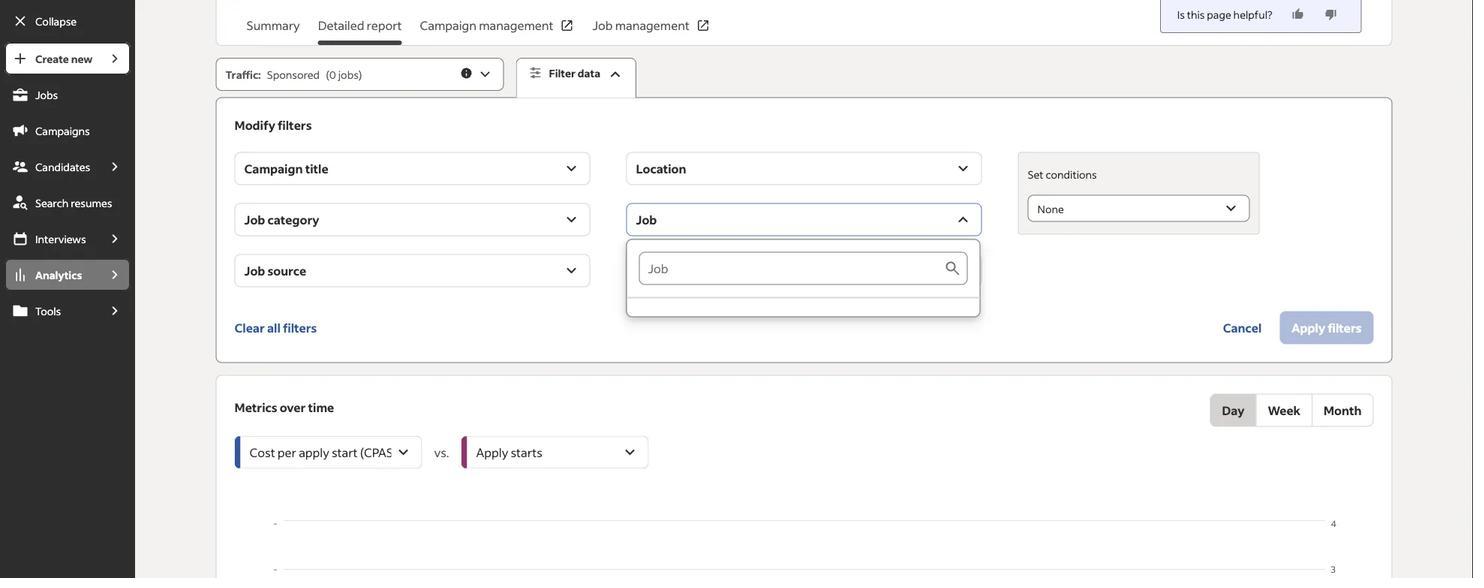 Task type: describe. For each thing, give the bounding box(es) containing it.
cancel
[[1224, 320, 1262, 335]]

analytics
[[35, 268, 82, 282]]

campaigns link
[[5, 114, 131, 147]]

filter data button
[[516, 58, 637, 98]]

job source
[[244, 263, 306, 278]]

management for campaign management
[[479, 18, 554, 33]]

summary link
[[247, 17, 300, 45]]

filter data
[[549, 66, 601, 80]]

time
[[308, 399, 334, 415]]

campaign for campaign title
[[244, 161, 303, 176]]

week
[[1268, 402, 1301, 418]]

clear all filters
[[235, 320, 317, 335]]

day
[[1223, 402, 1245, 418]]

tools
[[35, 304, 61, 318]]

none
[[1038, 202, 1065, 216]]

interviews link
[[5, 222, 99, 255]]

this filters data based on the type of traffic a job received, not the sponsored status of the job itself. some jobs may receive both sponsored and organic traffic. combined view shows all traffic. image
[[460, 66, 473, 80]]

jobs link
[[5, 78, 131, 111]]

this
[[1188, 8, 1205, 21]]

job button
[[627, 203, 982, 236]]

job for job management
[[593, 18, 613, 33]]

category
[[268, 212, 319, 227]]

jobs
[[35, 88, 58, 101]]

job list box
[[627, 240, 980, 317]]

month
[[1324, 402, 1362, 418]]

detailed report link
[[318, 17, 402, 45]]

metrics
[[235, 399, 277, 415]]

set conditions
[[1028, 167, 1097, 181]]

search resumes link
[[5, 186, 131, 219]]

collapse button
[[5, 5, 131, 38]]

job management
[[593, 18, 690, 33]]

page
[[1207, 8, 1232, 21]]

collapse
[[35, 14, 77, 28]]

modify
[[235, 117, 275, 133]]

job category
[[244, 212, 319, 227]]

data
[[578, 66, 601, 80]]

tools link
[[5, 294, 99, 327]]

traffic: sponsored ( 0 jobs )
[[226, 68, 362, 81]]

campaign title button
[[235, 152, 591, 185]]

0
[[329, 68, 336, 81]]

set
[[1028, 167, 1044, 181]]

cancel button
[[1212, 311, 1274, 344]]

is
[[1178, 8, 1185, 21]]

search resumes
[[35, 196, 112, 209]]

location
[[636, 161, 687, 176]]

analytics link
[[5, 258, 99, 291]]

menu bar containing create new
[[0, 42, 135, 578]]

job source button
[[235, 254, 591, 287]]

none button
[[1028, 195, 1250, 222]]

campaigns
[[35, 124, 90, 137]]

conditions
[[1046, 167, 1097, 181]]

clear
[[235, 320, 265, 335]]

job management link
[[593, 17, 711, 45]]

management for job management
[[615, 18, 690, 33]]

)
[[359, 68, 362, 81]]

all
[[267, 320, 281, 335]]

candidates
[[35, 160, 90, 173]]



Task type: vqa. For each thing, say whether or not it's contained in the screenshot.
a to the middle
no



Task type: locate. For each thing, give the bounding box(es) containing it.
job inside dropdown button
[[244, 212, 265, 227]]

campaign management
[[420, 18, 554, 33]]

filter
[[549, 66, 576, 80]]

jobs
[[338, 68, 359, 81]]

campaign up this filters data based on the type of traffic a job received, not the sponsored status of the job itself. some jobs may receive both sponsored and organic traffic. combined view shows all traffic. icon
[[420, 18, 477, 33]]

job
[[593, 18, 613, 33], [244, 212, 265, 227], [636, 212, 657, 227], [244, 263, 265, 278]]

1 horizontal spatial campaign
[[420, 18, 477, 33]]

this page is not helpful image
[[1324, 7, 1339, 22]]

0 horizontal spatial campaign
[[244, 161, 303, 176]]

resumes
[[71, 196, 112, 209]]

metrics over time
[[235, 399, 334, 415]]

modify filters
[[235, 117, 312, 133]]

0 vertical spatial filters
[[278, 117, 312, 133]]

detailed
[[318, 18, 364, 33]]

summary
[[247, 18, 300, 33]]

campaign management link
[[420, 17, 575, 45]]

title
[[305, 161, 329, 176]]

filters inside button
[[283, 320, 317, 335]]

job inside popup button
[[636, 212, 657, 227]]

1 management from the left
[[479, 18, 554, 33]]

(
[[326, 68, 329, 81]]

job for job
[[636, 212, 657, 227]]

job category button
[[235, 203, 591, 236]]

Job field
[[639, 252, 944, 285]]

over
[[280, 399, 306, 415]]

management
[[479, 18, 554, 33], [615, 18, 690, 33]]

campaign
[[420, 18, 477, 33], [244, 161, 303, 176]]

campaign title
[[244, 161, 329, 176]]

1 horizontal spatial management
[[615, 18, 690, 33]]

source
[[268, 263, 306, 278]]

create
[[35, 52, 69, 65]]

helpful?
[[1234, 8, 1273, 21]]

2 management from the left
[[615, 18, 690, 33]]

this page is helpful image
[[1291, 7, 1306, 22]]

sponsored
[[267, 68, 320, 81]]

interviews
[[35, 232, 86, 246]]

menu bar
[[0, 42, 135, 578]]

create new link
[[5, 42, 99, 75]]

traffic:
[[226, 68, 261, 81]]

report
[[367, 18, 402, 33]]

is this page helpful?
[[1178, 8, 1273, 21]]

campaign left title at the left
[[244, 161, 303, 176]]

search
[[35, 196, 69, 209]]

1 vertical spatial campaign
[[244, 161, 303, 176]]

job down location
[[636, 212, 657, 227]]

filters right modify
[[278, 117, 312, 133]]

campaign inside dropdown button
[[244, 161, 303, 176]]

filters right the all on the bottom left
[[283, 320, 317, 335]]

campaign for campaign management
[[420, 18, 477, 33]]

region
[[235, 517, 1374, 578]]

candidates link
[[5, 150, 99, 183]]

clear all filters button
[[235, 311, 317, 344]]

1 vertical spatial filters
[[283, 320, 317, 335]]

job for job source
[[244, 263, 265, 278]]

job for job category
[[244, 212, 265, 227]]

0 vertical spatial campaign
[[420, 18, 477, 33]]

job left category
[[244, 212, 265, 227]]

0 horizontal spatial management
[[479, 18, 554, 33]]

filters
[[278, 117, 312, 133], [283, 320, 317, 335]]

vs.
[[434, 445, 449, 460]]

create new
[[35, 52, 92, 65]]

job up data
[[593, 18, 613, 33]]

job left source
[[244, 263, 265, 278]]

job inside 'popup button'
[[244, 263, 265, 278]]

location button
[[627, 152, 982, 185]]

detailed report
[[318, 18, 402, 33]]

new
[[71, 52, 92, 65]]



